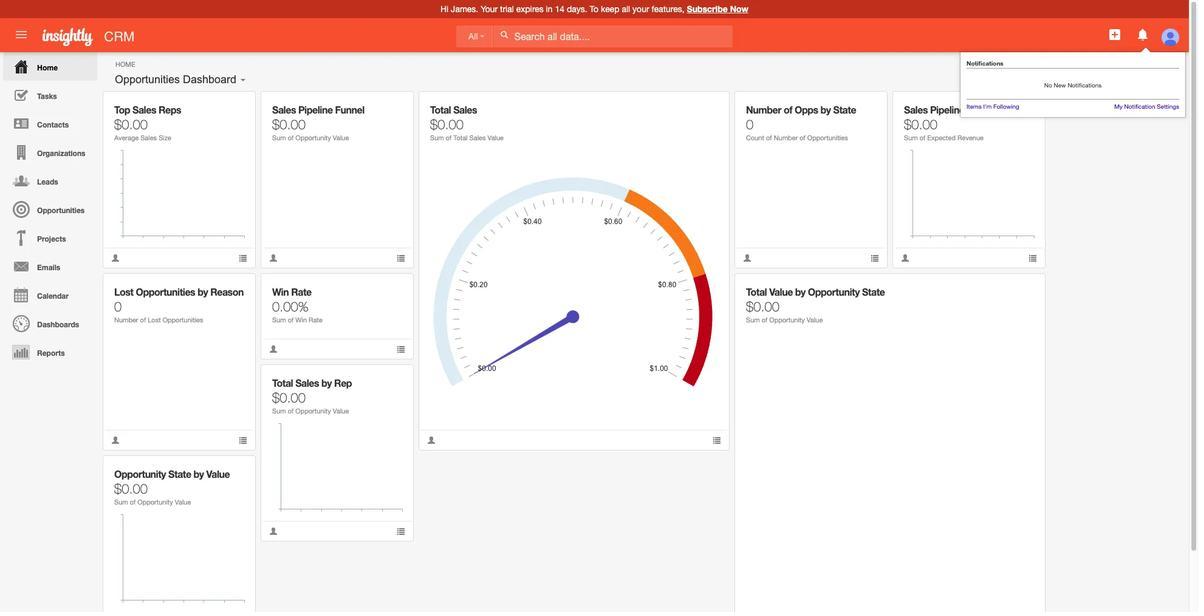 Task type: describe. For each thing, give the bounding box(es) containing it.
opportunities dashboard
[[115, 74, 237, 86]]

0 inside lost opportunities by reason 0 number of lost opportunities
[[114, 299, 122, 315]]

dashboards
[[37, 320, 79, 330]]

expected
[[928, 134, 956, 142]]

user image for sum
[[269, 528, 278, 536]]

sum inside sales pipeline weighted $0.00 sum of expected revenue
[[905, 134, 918, 142]]

$0.00 inside sales pipeline funnel $0.00 sum of opportunity value
[[272, 117, 306, 133]]

0 inside 'number of opps by state 0 count of number of opportunities'
[[747, 117, 754, 133]]

total value by opportunity state $0.00 sum of opportunity value
[[747, 286, 885, 324]]

win rate link
[[272, 286, 312, 298]]

list image for $0.00
[[1029, 254, 1038, 263]]

organizations
[[37, 149, 85, 158]]

number inside lost opportunities by reason 0 number of lost opportunities
[[114, 317, 138, 324]]

of inside lost opportunities by reason 0 number of lost opportunities
[[140, 317, 146, 324]]

state for $0.00
[[863, 286, 885, 298]]

sum inside total sales by rep $0.00 sum of opportunity value
[[272, 408, 286, 415]]

state for 0
[[834, 104, 857, 116]]

lost opportunities by reason 0 number of lost opportunities
[[114, 286, 244, 324]]

leads link
[[3, 167, 97, 195]]

subscribe
[[687, 4, 728, 14]]

total for sum
[[272, 378, 293, 389]]

i'm
[[984, 103, 992, 110]]

of inside opportunity state by value $0.00 sum of opportunity value
[[130, 499, 136, 506]]

opportunity inside sales pipeline funnel $0.00 sum of opportunity value
[[296, 134, 331, 142]]

items
[[967, 103, 982, 110]]

sales pipeline weighted link
[[905, 104, 1009, 116]]

0 horizontal spatial home
[[37, 63, 58, 72]]

crm
[[104, 29, 135, 44]]

your
[[481, 4, 498, 14]]

of inside sales pipeline funnel $0.00 sum of opportunity value
[[288, 134, 294, 142]]

1 vertical spatial number
[[774, 134, 798, 142]]

0 vertical spatial number
[[747, 104, 782, 116]]

lost opportunities by reason link
[[114, 286, 244, 298]]

contacts
[[37, 120, 69, 129]]

opportunities inside 'number of opps by state 0 count of number of opportunities'
[[808, 134, 849, 142]]

following
[[994, 103, 1020, 110]]

value inside the total sales $0.00 sum of total sales value
[[488, 134, 504, 142]]

keep
[[601, 4, 620, 14]]

$0.00 inside opportunity state by value $0.00 sum of opportunity value
[[114, 481, 148, 497]]

of inside the total sales $0.00 sum of total sales value
[[446, 134, 452, 142]]

sum inside total value by opportunity state $0.00 sum of opportunity value
[[747, 317, 760, 324]]

total sales link
[[430, 104, 477, 116]]

size
[[159, 134, 171, 142]]

expires
[[517, 4, 544, 14]]

top sales reps $0.00 average sales size
[[114, 104, 181, 142]]

sales pipeline funnel $0.00 sum of opportunity value
[[272, 104, 365, 142]]

value inside total sales by rep $0.00 sum of opportunity value
[[333, 408, 349, 415]]

sales pipeline weighted $0.00 sum of expected revenue
[[905, 104, 1009, 142]]

white image
[[500, 30, 509, 39]]

$0.00 inside sales pipeline weighted $0.00 sum of expected revenue
[[905, 117, 938, 133]]

value inside sales pipeline funnel $0.00 sum of opportunity value
[[333, 134, 349, 142]]

settings
[[1158, 103, 1180, 110]]

opportunity inside total sales by rep $0.00 sum of opportunity value
[[296, 408, 331, 415]]

user image for 0
[[111, 437, 120, 445]]

tasks link
[[3, 81, 97, 109]]

reason
[[210, 286, 244, 298]]

$0.00 inside total sales by rep $0.00 sum of opportunity value
[[272, 390, 306, 406]]

no
[[1045, 81, 1053, 89]]

list image for by
[[871, 254, 880, 263]]

by for total sales by rep
[[322, 378, 332, 389]]

calendar link
[[3, 281, 97, 309]]

of inside total value by opportunity state $0.00 sum of opportunity value
[[762, 317, 768, 324]]

days.
[[567, 4, 588, 14]]

leads
[[37, 178, 58, 187]]

pipeline for weighted
[[931, 104, 965, 116]]

1 horizontal spatial notifications
[[1068, 81, 1102, 89]]

pipeline for funnel
[[298, 104, 333, 116]]

opportunity state by value $0.00 sum of opportunity value
[[114, 469, 230, 506]]

top sales reps link
[[114, 104, 181, 116]]

dashboard
[[183, 74, 237, 86]]

opportunities link
[[3, 195, 97, 224]]

14
[[555, 4, 565, 14]]

sum inside opportunity state by value $0.00 sum of opportunity value
[[114, 499, 128, 506]]

of left opps
[[784, 104, 793, 116]]

by for opportunity state by value
[[194, 469, 204, 480]]

win rate 0.00% sum of win rate
[[272, 286, 323, 324]]

$0.00 inside top sales reps $0.00 average sales size
[[114, 117, 148, 133]]

sales inside total sales by rep $0.00 sum of opportunity value
[[296, 378, 319, 389]]

subscribe now link
[[687, 4, 749, 14]]

emails link
[[3, 252, 97, 281]]

user image for sum
[[902, 254, 910, 263]]



Task type: vqa. For each thing, say whether or not it's contained in the screenshot.
wrench image corresponding to Sum
yes



Task type: locate. For each thing, give the bounding box(es) containing it.
0.00%
[[272, 299, 309, 315]]

total for total
[[430, 104, 451, 116]]

1 horizontal spatial home
[[116, 61, 135, 68]]

value
[[333, 134, 349, 142], [488, 134, 504, 142], [770, 286, 793, 298], [807, 317, 823, 324], [333, 408, 349, 415], [206, 469, 230, 480], [175, 499, 191, 506]]

2 pipeline from the left
[[931, 104, 965, 116]]

opportunities inside button
[[115, 74, 180, 86]]

my
[[1115, 103, 1123, 110]]

to
[[590, 4, 599, 14]]

1 pipeline from the left
[[298, 104, 333, 116]]

sum inside the total sales $0.00 sum of total sales value
[[430, 134, 444, 142]]

my notification settings link
[[1115, 103, 1180, 110]]

of down total value by opportunity state link
[[762, 317, 768, 324]]

reports link
[[3, 338, 97, 367]]

emails
[[37, 263, 60, 272]]

2 vertical spatial number
[[114, 317, 138, 324]]

1 horizontal spatial lost
[[148, 317, 161, 324]]

number of opps by state 0 count of number of opportunities
[[747, 104, 857, 142]]

0
[[747, 117, 754, 133], [114, 299, 122, 315]]

navigation containing home
[[0, 52, 97, 367]]

total
[[430, 104, 451, 116], [454, 134, 468, 142], [747, 286, 767, 298], [272, 378, 293, 389]]

$0.00 down total sales by rep link
[[272, 390, 306, 406]]

of inside win rate 0.00% sum of win rate
[[288, 317, 294, 324]]

sales pipeline funnel link
[[272, 104, 365, 116]]

$0.00 inside the total sales $0.00 sum of total sales value
[[430, 117, 464, 133]]

contacts link
[[3, 109, 97, 138]]

home
[[116, 61, 135, 68], [37, 63, 58, 72]]

1 horizontal spatial 0
[[747, 117, 754, 133]]

0 horizontal spatial pipeline
[[298, 104, 333, 116]]

all
[[469, 32, 478, 41]]

opps
[[795, 104, 819, 116]]

pipeline inside sales pipeline weighted $0.00 sum of expected revenue
[[931, 104, 965, 116]]

trial
[[500, 4, 514, 14]]

by for total value by opportunity state
[[796, 286, 806, 298]]

1 horizontal spatial state
[[834, 104, 857, 116]]

pipeline
[[298, 104, 333, 116], [931, 104, 965, 116]]

total sales by rep $0.00 sum of opportunity value
[[272, 378, 352, 415]]

list image for $0.00
[[239, 254, 247, 263]]

weighted
[[968, 104, 1009, 116]]

number
[[747, 104, 782, 116], [774, 134, 798, 142], [114, 317, 138, 324]]

list image
[[397, 254, 405, 263], [1029, 254, 1038, 263], [397, 528, 405, 536]]

projects link
[[3, 224, 97, 252]]

rate
[[291, 286, 312, 298], [309, 317, 323, 324]]

all
[[622, 4, 631, 14]]

home up tasks link
[[37, 63, 58, 72]]

0 vertical spatial rate
[[291, 286, 312, 298]]

navigation
[[0, 52, 97, 367]]

0 horizontal spatial 0
[[114, 299, 122, 315]]

rate down win rate link on the left of the page
[[309, 317, 323, 324]]

wrench image
[[230, 100, 239, 109]]

win up 0.00%
[[272, 286, 289, 298]]

total inside total sales by rep $0.00 sum of opportunity value
[[272, 378, 293, 389]]

reports
[[37, 349, 65, 358]]

of down 0.00%
[[288, 317, 294, 324]]

1 vertical spatial lost
[[148, 317, 161, 324]]

revenue
[[958, 134, 984, 142]]

james.
[[451, 4, 479, 14]]

pipeline inside sales pipeline funnel $0.00 sum of opportunity value
[[298, 104, 333, 116]]

number down lost opportunities by reason link
[[114, 317, 138, 324]]

count
[[747, 134, 765, 142]]

sum inside sales pipeline funnel $0.00 sum of opportunity value
[[272, 134, 286, 142]]

list image for sum
[[713, 437, 722, 445]]

of down lost opportunities by reason link
[[140, 317, 146, 324]]

0 horizontal spatial lost
[[114, 286, 133, 298]]

0 horizontal spatial notifications
[[967, 60, 1004, 67]]

list image
[[239, 254, 247, 263], [871, 254, 880, 263], [397, 345, 405, 354], [239, 437, 247, 445], [713, 437, 722, 445]]

1 vertical spatial win
[[296, 317, 307, 324]]

by for lost opportunities by reason
[[198, 286, 208, 298]]

by inside opportunity state by value $0.00 sum of opportunity value
[[194, 469, 204, 480]]

now
[[731, 4, 749, 14]]

sales inside sales pipeline weighted $0.00 sum of expected revenue
[[905, 104, 928, 116]]

opportunities
[[115, 74, 180, 86], [808, 134, 849, 142], [37, 206, 85, 215], [136, 286, 195, 298], [163, 317, 203, 324]]

notifications
[[967, 60, 1004, 67], [1068, 81, 1102, 89]]

1 vertical spatial notifications
[[1068, 81, 1102, 89]]

opportunity
[[296, 134, 331, 142], [808, 286, 860, 298], [770, 317, 805, 324], [296, 408, 331, 415], [114, 469, 166, 480], [138, 499, 173, 506]]

calendar
[[37, 292, 69, 301]]

funnel
[[335, 104, 365, 116]]

0 vertical spatial state
[[834, 104, 857, 116]]

features,
[[652, 4, 685, 14]]

by inside 'number of opps by state 0 count of number of opportunities'
[[821, 104, 831, 116]]

total value by opportunity state link
[[747, 286, 885, 298]]

number of opps by state link
[[747, 104, 857, 116]]

user image for total
[[427, 437, 436, 445]]

0 vertical spatial win
[[272, 286, 289, 298]]

of down opportunity state by value link at left
[[130, 499, 136, 506]]

hi james. your trial expires in 14 days. to keep all your features, subscribe now
[[441, 4, 749, 14]]

pipeline left items
[[931, 104, 965, 116]]

dashboards link
[[3, 309, 97, 338]]

items i'm following
[[967, 103, 1020, 110]]

user image
[[269, 254, 278, 263], [744, 254, 752, 263], [269, 345, 278, 354], [427, 437, 436, 445], [269, 528, 278, 536]]

notifications up i'm
[[967, 60, 1004, 67]]

rep
[[334, 378, 352, 389]]

tasks
[[37, 92, 57, 101]]

opportunity state by value link
[[114, 469, 230, 480]]

sum
[[272, 134, 286, 142], [430, 134, 444, 142], [905, 134, 918, 142], [272, 317, 286, 324], [747, 317, 760, 324], [272, 408, 286, 415], [114, 499, 128, 506]]

$0.00 down 'total sales' link
[[430, 117, 464, 133]]

1 vertical spatial 0
[[114, 299, 122, 315]]

1 vertical spatial state
[[863, 286, 885, 298]]

$0.00 down sales pipeline funnel link
[[272, 117, 306, 133]]

of right count
[[767, 134, 772, 142]]

by
[[821, 104, 831, 116], [198, 286, 208, 298], [796, 286, 806, 298], [322, 378, 332, 389], [194, 469, 204, 480]]

notifications right new
[[1068, 81, 1102, 89]]

of down total sales by rep link
[[288, 408, 294, 415]]

0 vertical spatial 0
[[747, 117, 754, 133]]

0 horizontal spatial win
[[272, 286, 289, 298]]

projects
[[37, 235, 66, 244]]

sales inside sales pipeline funnel $0.00 sum of opportunity value
[[272, 104, 296, 116]]

home link
[[3, 52, 97, 81]]

user image
[[111, 254, 120, 263], [902, 254, 910, 263], [111, 437, 120, 445]]

rate up 0.00%
[[291, 286, 312, 298]]

win
[[272, 286, 289, 298], [296, 317, 307, 324]]

of down 'total sales' link
[[446, 134, 452, 142]]

of inside sales pipeline weighted $0.00 sum of expected revenue
[[920, 134, 926, 142]]

number up count
[[747, 104, 782, 116]]

1 horizontal spatial pipeline
[[931, 104, 965, 116]]

organizations link
[[3, 138, 97, 167]]

of
[[784, 104, 793, 116], [288, 134, 294, 142], [446, 134, 452, 142], [767, 134, 772, 142], [800, 134, 806, 142], [920, 134, 926, 142], [140, 317, 146, 324], [288, 317, 294, 324], [762, 317, 768, 324], [288, 408, 294, 415], [130, 499, 136, 506]]

user image for average
[[111, 254, 120, 263]]

2 vertical spatial state
[[168, 469, 191, 480]]

$0.00 up average
[[114, 117, 148, 133]]

of down number of opps by state link
[[800, 134, 806, 142]]

your
[[633, 4, 650, 14]]

opportunities dashboard button
[[111, 71, 241, 89]]

total inside total value by opportunity state $0.00 sum of opportunity value
[[747, 286, 767, 298]]

$0.00 down total value by opportunity state link
[[747, 299, 780, 315]]

number right count
[[774, 134, 798, 142]]

by inside total sales by rep $0.00 sum of opportunity value
[[322, 378, 332, 389]]

total sales $0.00 sum of total sales value
[[430, 104, 504, 142]]

state inside total value by opportunity state $0.00 sum of opportunity value
[[863, 286, 885, 298]]

items i'm following link
[[967, 103, 1020, 110]]

by inside lost opportunities by reason 0 number of lost opportunities
[[198, 286, 208, 298]]

of inside total sales by rep $0.00 sum of opportunity value
[[288, 408, 294, 415]]

list image for rep
[[397, 528, 405, 536]]

lost
[[114, 286, 133, 298], [148, 317, 161, 324]]

no new notifications
[[1045, 81, 1102, 89]]

by inside total value by opportunity state $0.00 sum of opportunity value
[[796, 286, 806, 298]]

$0.00 down opportunity state by value link at left
[[114, 481, 148, 497]]

new
[[1054, 81, 1067, 89]]

sales
[[133, 104, 156, 116], [272, 104, 296, 116], [454, 104, 477, 116], [905, 104, 928, 116], [141, 134, 157, 142], [470, 134, 486, 142], [296, 378, 319, 389]]

$0.00 inside total value by opportunity state $0.00 sum of opportunity value
[[747, 299, 780, 315]]

hi
[[441, 4, 449, 14]]

all link
[[457, 25, 493, 47]]

list image for reason
[[239, 437, 247, 445]]

home down crm
[[116, 61, 135, 68]]

win down 0.00%
[[296, 317, 307, 324]]

reps
[[159, 104, 181, 116]]

of left expected
[[920, 134, 926, 142]]

0 horizontal spatial state
[[168, 469, 191, 480]]

wrench image
[[388, 100, 397, 109], [704, 100, 713, 109], [862, 100, 871, 109], [230, 283, 239, 291], [388, 283, 397, 291], [1021, 283, 1029, 291], [388, 374, 397, 382], [230, 465, 239, 474]]

in
[[546, 4, 553, 14]]

user image for 0
[[744, 254, 752, 263]]

total sales by rep link
[[272, 378, 352, 389]]

of down sales pipeline funnel link
[[288, 134, 294, 142]]

sum inside win rate 0.00% sum of win rate
[[272, 317, 286, 324]]

0 vertical spatial lost
[[114, 286, 133, 298]]

1 horizontal spatial win
[[296, 317, 307, 324]]

total for $0.00
[[747, 286, 767, 298]]

pipeline left funnel
[[298, 104, 333, 116]]

notifications image
[[1136, 27, 1151, 42]]

average
[[114, 134, 139, 142]]

my notification settings
[[1115, 103, 1180, 110]]

$0.00 up expected
[[905, 117, 938, 133]]

2 horizontal spatial state
[[863, 286, 885, 298]]

1 vertical spatial rate
[[309, 317, 323, 324]]

0 vertical spatial notifications
[[967, 60, 1004, 67]]

notification
[[1125, 103, 1156, 110]]

state inside 'number of opps by state 0 count of number of opportunities'
[[834, 104, 857, 116]]

Search all data.... text field
[[494, 25, 733, 47]]

state inside opportunity state by value $0.00 sum of opportunity value
[[168, 469, 191, 480]]

top
[[114, 104, 130, 116]]



